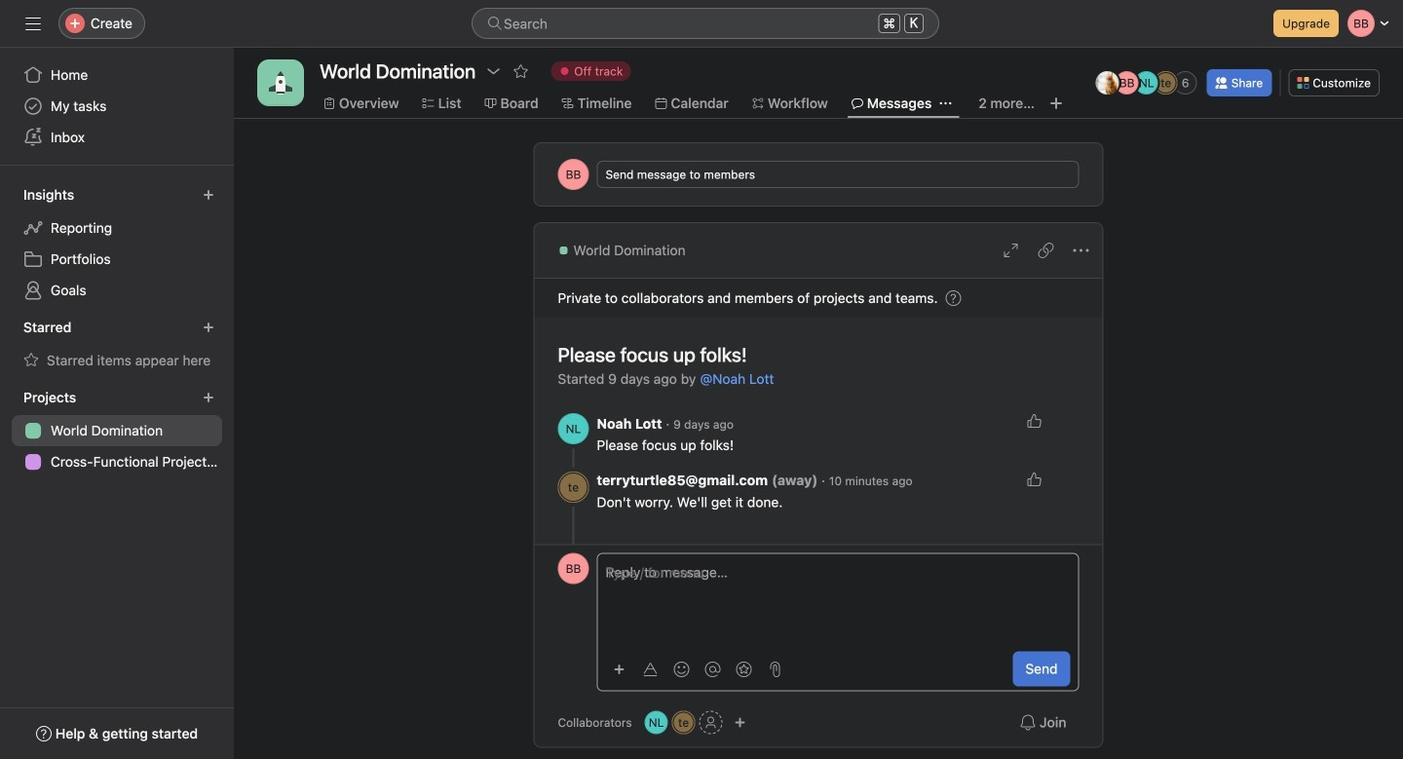 Task type: vqa. For each thing, say whether or not it's contained in the screenshot.
the bottommost 1
no



Task type: describe. For each thing, give the bounding box(es) containing it.
formatting image
[[643, 662, 658, 677]]

show options image
[[486, 63, 501, 79]]

hide sidebar image
[[25, 16, 41, 31]]

appreciations image
[[736, 662, 752, 677]]

starred element
[[0, 310, 234, 380]]

more actions image
[[1074, 243, 1089, 258]]

add tab image
[[1049, 96, 1064, 111]]

insights element
[[0, 177, 234, 310]]

tab actions image
[[940, 97, 952, 109]]

add to starred image
[[513, 63, 529, 79]]

attach a file or paste an image image
[[768, 662, 783, 677]]

global element
[[0, 48, 234, 165]]

full screen image
[[1003, 243, 1019, 258]]

projects element
[[0, 380, 234, 482]]

insert an object image
[[614, 664, 625, 675]]

rocket image
[[269, 71, 292, 95]]

emoji image
[[674, 662, 690, 677]]



Task type: locate. For each thing, give the bounding box(es) containing it.
0 horizontal spatial add or remove collaborators image
[[645, 711, 668, 734]]

2 0 likes. click to like this message comment image from the top
[[1027, 472, 1042, 487]]

add or remove collaborators image down formatting image
[[645, 711, 668, 734]]

open user profile image
[[558, 413, 589, 444]]

new project or portfolio image
[[203, 392, 214, 404]]

None field
[[472, 8, 940, 39]]

0 likes. click to like this message comment image
[[1027, 413, 1042, 429], [1027, 472, 1042, 487]]

Search tasks, projects, and more text field
[[472, 8, 940, 39]]

toolbar
[[606, 655, 789, 683]]

1 horizontal spatial add or remove collaborators image
[[735, 717, 746, 729]]

new insights image
[[203, 189, 214, 201]]

1 vertical spatial 0 likes. click to like this message comment image
[[1027, 472, 1042, 487]]

copy link image
[[1039, 243, 1054, 258]]

0 vertical spatial 0 likes. click to like this message comment image
[[1027, 413, 1042, 429]]

add or remove collaborators image
[[645, 711, 668, 734], [735, 717, 746, 729]]

open user profile image
[[558, 553, 589, 584]]

1 0 likes. click to like this message comment image from the top
[[1027, 413, 1042, 429]]

add or remove collaborators image down appreciations icon
[[735, 717, 746, 729]]

add items to starred image
[[203, 322, 214, 333]]

at mention image
[[705, 662, 721, 677]]



